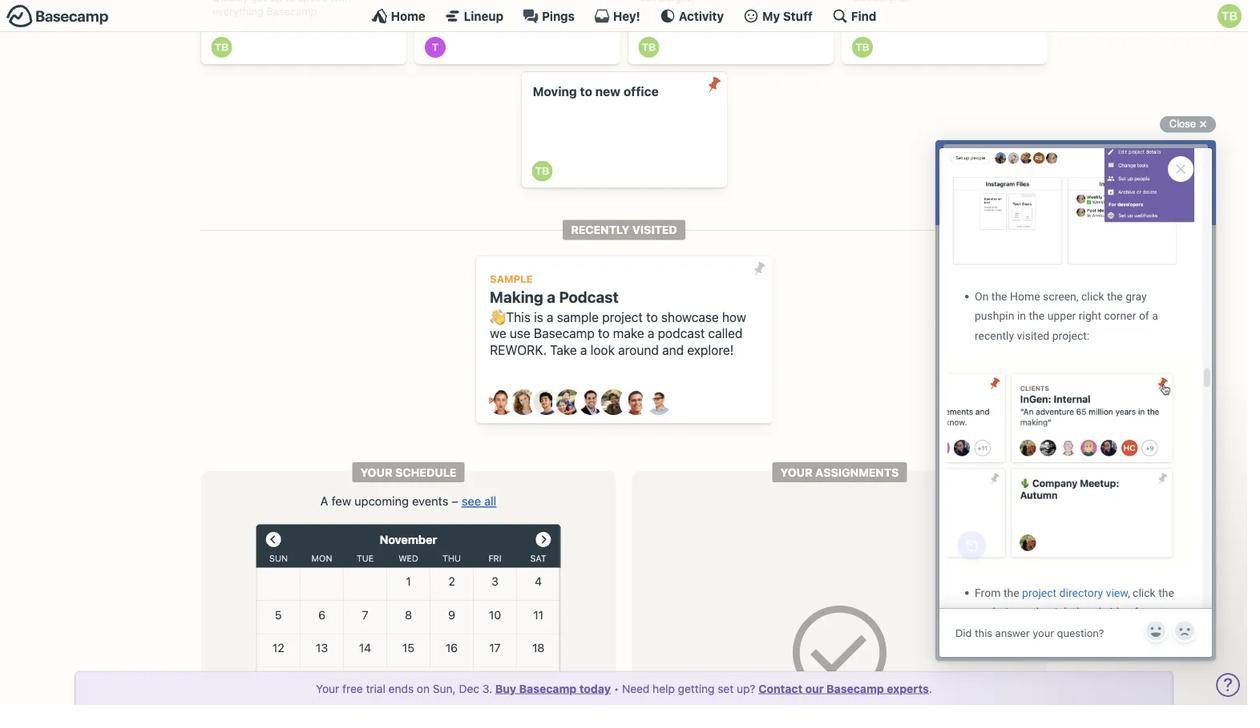 Task type: locate. For each thing, give the bounding box(es) containing it.
to right 'up'
[[285, 0, 295, 4]]

2 horizontal spatial your
[[781, 466, 813, 479]]

trial
[[366, 683, 386, 696]]

my stuff button
[[744, 8, 813, 24]]

this
[[506, 309, 531, 325]]

sample making a podcast 👋 this is a sample project to showcase how we use basecamp to make a podcast called rework. take a look around and explore!
[[490, 273, 747, 358]]

speed
[[298, 0, 328, 4]]

your up upcoming
[[361, 466, 393, 479]]

your for your schedule
[[361, 466, 393, 479]]

main element
[[0, 0, 1249, 32]]

around
[[619, 343, 659, 358]]

basecamp up "take"
[[534, 326, 595, 341]]

close
[[1170, 118, 1197, 130]]

recently visited
[[571, 224, 678, 237]]

moving
[[533, 84, 577, 99]]

your free trial ends on sun, dec  3. buy basecamp today • need help getting set up? contact our basecamp experts .
[[316, 683, 933, 696]]

rework.
[[490, 343, 547, 358]]

a right is
[[547, 309, 554, 325]]

3.
[[483, 683, 492, 696]]

your for your assignments
[[781, 466, 813, 479]]

tim burton image inside quickly get up to speed with everything basecamp link
[[211, 37, 232, 58]]

see
[[462, 494, 481, 508]]

few
[[332, 494, 351, 508]]

recently
[[571, 224, 630, 237]]

a up the around
[[648, 326, 655, 341]]

new
[[596, 84, 621, 99]]

explore!
[[688, 343, 734, 358]]

tim burton image
[[1218, 4, 1242, 28], [211, 37, 232, 58], [639, 37, 660, 58], [853, 37, 873, 58]]

quickly get up to speed with everything basecamp
[[212, 0, 351, 17]]

a right making
[[547, 288, 556, 306]]

annie bryan image
[[489, 390, 515, 416]]

experts
[[887, 683, 930, 696]]

with
[[331, 0, 351, 4]]

free
[[343, 683, 363, 696]]

assignments
[[816, 466, 899, 479]]

help
[[653, 683, 675, 696]]

home link
[[372, 8, 426, 24]]

mon
[[312, 554, 332, 564]]

sun
[[270, 554, 288, 564]]

visited
[[633, 224, 678, 237]]

close button
[[1160, 115, 1217, 134]]

hey!
[[614, 9, 641, 23]]

👋
[[490, 309, 503, 325]]

look
[[591, 343, 615, 358]]

thu
[[443, 554, 461, 564]]

to
[[285, 0, 295, 4], [580, 84, 593, 99], [647, 309, 658, 325], [598, 326, 610, 341]]

lineup
[[464, 9, 504, 23]]

on
[[417, 683, 430, 696]]

activity link
[[660, 8, 724, 24]]

take
[[550, 343, 577, 358]]

basecamp down 'up'
[[267, 5, 317, 17]]

your
[[361, 466, 393, 479], [781, 466, 813, 479], [316, 683, 340, 696]]

steve marsh image
[[624, 390, 649, 416]]

to left new
[[580, 84, 593, 99]]

sat
[[531, 554, 547, 564]]

contact our basecamp experts link
[[759, 683, 930, 696]]

your left free at the left bottom of page
[[316, 683, 340, 696]]

basecamp inside sample making a podcast 👋 this is a sample project to showcase how we use basecamp to make a podcast called rework. take a look around and explore!
[[534, 326, 595, 341]]

None submit
[[702, 72, 727, 98], [747, 256, 773, 282], [702, 72, 727, 98], [747, 256, 773, 282]]

we
[[490, 326, 507, 341]]

upcoming
[[355, 494, 409, 508]]

moving to new office link
[[522, 72, 727, 188]]

–
[[452, 494, 459, 508]]

quickly
[[212, 0, 248, 4]]

to up look
[[598, 326, 610, 341]]

your left assignments
[[781, 466, 813, 479]]

podcast
[[559, 288, 619, 306]]

1 horizontal spatial your
[[361, 466, 393, 479]]

our
[[806, 683, 824, 696]]

basecamp
[[267, 5, 317, 17], [534, 326, 595, 341], [519, 683, 577, 696], [827, 683, 885, 696]]

a
[[547, 288, 556, 306], [547, 309, 554, 325], [648, 326, 655, 341], [581, 343, 587, 358]]

sample
[[557, 309, 599, 325]]

make
[[613, 326, 645, 341]]

sun,
[[433, 683, 456, 696]]

your assignments
[[781, 466, 899, 479]]

need
[[622, 683, 650, 696]]

find
[[852, 9, 877, 23]]

cross small image
[[1194, 115, 1214, 134]]

all
[[485, 494, 497, 508]]

tim burton image
[[532, 161, 553, 182]]



Task type: vqa. For each thing, say whether or not it's contained in the screenshot.
person report image
no



Task type: describe. For each thing, give the bounding box(es) containing it.
wed
[[399, 554, 419, 564]]

up?
[[737, 683, 756, 696]]

cross small image
[[1194, 115, 1214, 134]]

cheryl walters image
[[511, 390, 537, 416]]

tue
[[357, 554, 374, 564]]

how
[[723, 309, 747, 325]]

jennifer young image
[[556, 390, 582, 416]]

buy basecamp today link
[[495, 683, 611, 696]]

and
[[663, 343, 684, 358]]

terry image
[[425, 37, 446, 58]]

stuff
[[783, 9, 813, 23]]

0 horizontal spatial your
[[316, 683, 340, 696]]

home
[[391, 9, 426, 23]]

to right project
[[647, 309, 658, 325]]

basecamp right the our
[[827, 683, 885, 696]]

showcase
[[662, 309, 719, 325]]

podcast
[[658, 326, 705, 341]]

see all link
[[462, 494, 497, 508]]

pings
[[542, 9, 575, 23]]

switch accounts image
[[6, 4, 109, 29]]

getting
[[678, 683, 715, 696]]

sample
[[490, 273, 533, 285]]

get
[[251, 0, 267, 4]]

find button
[[832, 8, 877, 24]]

activity
[[679, 9, 724, 23]]

basecamp right buy
[[519, 683, 577, 696]]

lineup link
[[445, 8, 504, 24]]

my
[[763, 9, 781, 23]]

buy
[[495, 683, 517, 696]]

pings button
[[523, 8, 575, 24]]

jared davis image
[[534, 390, 559, 416]]

events
[[412, 494, 449, 508]]

november
[[380, 533, 437, 547]]

fri
[[489, 554, 502, 564]]

ends
[[389, 683, 414, 696]]

project
[[602, 309, 643, 325]]

hey! button
[[594, 8, 641, 24]]

to inside moving to new office link
[[580, 84, 593, 99]]

a left look
[[581, 343, 587, 358]]

a
[[321, 494, 329, 508]]

office
[[624, 84, 659, 99]]

is
[[534, 309, 544, 325]]

dec
[[459, 683, 480, 696]]

victor cooper image
[[646, 390, 672, 416]]

tim burton image inside main element
[[1218, 4, 1242, 28]]

basecamp inside quickly get up to speed with everything basecamp
[[267, 5, 317, 17]]

nicole katz image
[[601, 390, 627, 416]]

called
[[709, 326, 743, 341]]

everything
[[212, 5, 264, 17]]

to inside quickly get up to speed with everything basecamp
[[285, 0, 295, 4]]

quickly get up to speed with everything basecamp link
[[201, 0, 407, 64]]

making
[[490, 288, 544, 306]]

today
[[580, 683, 611, 696]]

schedule
[[395, 466, 457, 479]]

your schedule
[[361, 466, 457, 479]]

use
[[510, 326, 531, 341]]

up
[[270, 0, 282, 4]]

.
[[930, 683, 933, 696]]

my stuff
[[763, 9, 813, 23]]

contact
[[759, 683, 803, 696]]

set
[[718, 683, 734, 696]]

josh fiske image
[[579, 390, 604, 416]]

moving to new office
[[533, 84, 659, 99]]

•
[[614, 683, 619, 696]]

a few upcoming events – see all
[[321, 494, 497, 508]]



